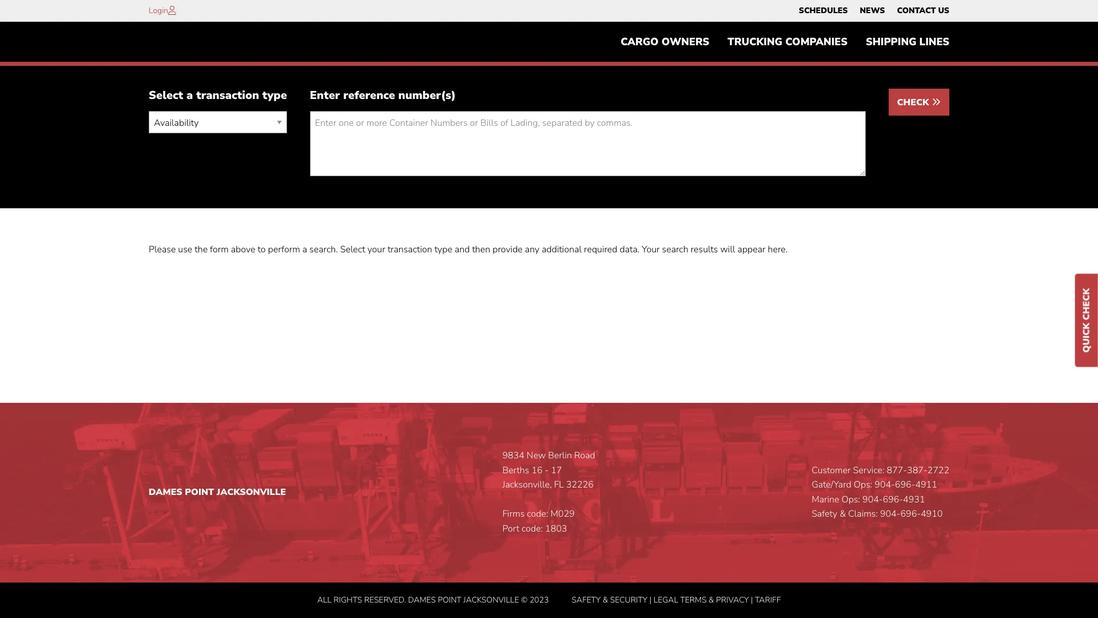 Task type: locate. For each thing, give the bounding box(es) containing it.
1 vertical spatial check
[[1081, 288, 1094, 320]]

security
[[610, 594, 648, 605]]

1 horizontal spatial select
[[340, 243, 365, 256]]

menu bar
[[793, 3, 956, 19], [612, 30, 959, 53]]

berlin
[[548, 449, 572, 462]]

perform
[[268, 243, 300, 256]]

& left claims: on the bottom right
[[840, 508, 846, 520]]

contact us link
[[898, 3, 950, 19]]

0 vertical spatial a
[[187, 88, 193, 103]]

1 vertical spatial type
[[435, 243, 453, 256]]

contact
[[898, 5, 936, 16]]

code:
[[527, 508, 548, 520], [522, 522, 543, 535]]

0 vertical spatial jacksonville
[[217, 486, 286, 498]]

0 horizontal spatial &
[[603, 594, 608, 605]]

berths
[[503, 464, 530, 476]]

all
[[317, 594, 332, 605]]

1 vertical spatial a
[[303, 243, 307, 256]]

0 horizontal spatial transaction
[[196, 88, 259, 103]]

904- right claims: on the bottom right
[[881, 508, 901, 520]]

1 horizontal spatial type
[[435, 243, 453, 256]]

1 horizontal spatial |
[[751, 594, 753, 605]]

1 vertical spatial transaction
[[388, 243, 432, 256]]

any
[[525, 243, 540, 256]]

&
[[840, 508, 846, 520], [603, 594, 608, 605], [709, 594, 714, 605]]

us
[[939, 5, 950, 16]]

please use the form above to perform a search. select your transaction type and then provide any additional required data. your search results will appear here.
[[149, 243, 788, 256]]

companies
[[786, 35, 848, 49]]

safety
[[812, 508, 838, 520], [572, 594, 601, 605]]

your
[[368, 243, 385, 256]]

road
[[575, 449, 596, 462]]

terms
[[681, 594, 707, 605]]

lines
[[920, 35, 950, 49]]

0 vertical spatial check
[[898, 96, 932, 109]]

menu bar down the schedules link
[[612, 30, 959, 53]]

search
[[662, 243, 689, 256]]

1 vertical spatial 904-
[[863, 493, 883, 506]]

menu bar containing schedules
[[793, 3, 956, 19]]

safety down 'marine'
[[812, 508, 838, 520]]

1 horizontal spatial dames
[[408, 594, 436, 605]]

dames
[[149, 486, 182, 498], [408, 594, 436, 605]]

type left enter at the top left
[[263, 88, 287, 103]]

0 horizontal spatial select
[[149, 88, 183, 103]]

2 vertical spatial 696-
[[901, 508, 921, 520]]

m029
[[551, 508, 575, 520]]

9834 new berlin road berths 16 - 17 jacksonville, fl 32226
[[503, 449, 596, 491]]

696-
[[895, 479, 916, 491], [883, 493, 904, 506], [901, 508, 921, 520]]

jacksonville,
[[503, 479, 552, 491]]

877-
[[887, 464, 908, 476]]

privacy
[[716, 594, 749, 605]]

1 horizontal spatial jacksonville
[[464, 594, 519, 605]]

0 horizontal spatial |
[[650, 594, 652, 605]]

cargo
[[621, 35, 659, 49]]

0 vertical spatial transaction
[[196, 88, 259, 103]]

0 vertical spatial menu bar
[[793, 3, 956, 19]]

code: right "port"
[[522, 522, 543, 535]]

904-
[[875, 479, 896, 491], [863, 493, 883, 506], [881, 508, 901, 520]]

port
[[503, 522, 520, 535]]

1 horizontal spatial check
[[1081, 288, 1094, 320]]

quick check link
[[1076, 274, 1099, 367]]

menu bar up the shipping
[[793, 3, 956, 19]]

code: up 1803
[[527, 508, 548, 520]]

user image
[[168, 6, 176, 15]]

0 horizontal spatial jacksonville
[[217, 486, 286, 498]]

1 vertical spatial select
[[340, 243, 365, 256]]

appear
[[738, 243, 766, 256]]

1 | from the left
[[650, 594, 652, 605]]

ops: down 'service:'
[[854, 479, 873, 491]]

schedules
[[799, 5, 848, 16]]

& left security
[[603, 594, 608, 605]]

data.
[[620, 243, 640, 256]]

safety left security
[[572, 594, 601, 605]]

0 vertical spatial dames
[[149, 486, 182, 498]]

2023
[[530, 594, 549, 605]]

0 horizontal spatial type
[[263, 88, 287, 103]]

0 vertical spatial point
[[185, 486, 214, 498]]

the
[[195, 243, 208, 256]]

footer
[[0, 403, 1099, 618]]

1 horizontal spatial transaction
[[388, 243, 432, 256]]

32226
[[566, 479, 594, 491]]

required
[[584, 243, 618, 256]]

form
[[210, 243, 229, 256]]

1 horizontal spatial point
[[438, 594, 462, 605]]

transaction
[[196, 88, 259, 103], [388, 243, 432, 256]]

0 horizontal spatial safety
[[572, 594, 601, 605]]

& right terms
[[709, 594, 714, 605]]

1 horizontal spatial safety
[[812, 508, 838, 520]]

-
[[545, 464, 549, 476]]

jacksonville
[[217, 486, 286, 498], [464, 594, 519, 605]]

0 horizontal spatial check
[[898, 96, 932, 109]]

1 vertical spatial 696-
[[883, 493, 904, 506]]

point
[[185, 486, 214, 498], [438, 594, 462, 605]]

number(s)
[[399, 88, 456, 103]]

1 vertical spatial menu bar
[[612, 30, 959, 53]]

0 vertical spatial code:
[[527, 508, 548, 520]]

safety inside customer service: 877-387-2722 gate/yard ops: 904-696-4911 marine ops: 904-696-4931 safety & claims: 904-696-4910
[[812, 508, 838, 520]]

| left "legal"
[[650, 594, 652, 605]]

a
[[187, 88, 193, 103], [303, 243, 307, 256]]

4911
[[916, 479, 938, 491]]

safety & security | legal terms & privacy | tariff
[[572, 594, 781, 605]]

select
[[149, 88, 183, 103], [340, 243, 365, 256]]

2 horizontal spatial &
[[840, 508, 846, 520]]

1 vertical spatial ops:
[[842, 493, 861, 506]]

0 vertical spatial safety
[[812, 508, 838, 520]]

1 vertical spatial dames
[[408, 594, 436, 605]]

select a transaction type
[[149, 88, 287, 103]]

service:
[[854, 464, 885, 476]]

results
[[691, 243, 718, 256]]

0 horizontal spatial point
[[185, 486, 214, 498]]

firms
[[503, 508, 525, 520]]

legal terms & privacy link
[[654, 594, 749, 605]]

| left tariff
[[751, 594, 753, 605]]

1 horizontal spatial &
[[709, 594, 714, 605]]

all rights reserved. dames point jacksonville © 2023
[[317, 594, 549, 605]]

904- down the "877-"
[[875, 479, 896, 491]]

ops: up claims: on the bottom right
[[842, 493, 861, 506]]

904- up claims: on the bottom right
[[863, 493, 883, 506]]

schedules link
[[799, 3, 848, 19]]

type left and at top left
[[435, 243, 453, 256]]

customer
[[812, 464, 851, 476]]

type
[[263, 88, 287, 103], [435, 243, 453, 256]]



Task type: describe. For each thing, give the bounding box(es) containing it.
to
[[258, 243, 266, 256]]

0 vertical spatial ops:
[[854, 479, 873, 491]]

1 vertical spatial code:
[[522, 522, 543, 535]]

news link
[[860, 3, 885, 19]]

9834
[[503, 449, 525, 462]]

2 vertical spatial 904-
[[881, 508, 901, 520]]

marine
[[812, 493, 840, 506]]

owners
[[662, 35, 710, 49]]

contact us
[[898, 5, 950, 16]]

quick check
[[1081, 288, 1094, 353]]

trucking companies
[[728, 35, 848, 49]]

0 vertical spatial 904-
[[875, 479, 896, 491]]

safety & security link
[[572, 594, 648, 605]]

& inside customer service: 877-387-2722 gate/yard ops: 904-696-4911 marine ops: 904-696-4931 safety & claims: 904-696-4910
[[840, 508, 846, 520]]

use
[[178, 243, 192, 256]]

1 vertical spatial safety
[[572, 594, 601, 605]]

2722
[[928, 464, 950, 476]]

1 vertical spatial jacksonville
[[464, 594, 519, 605]]

2 | from the left
[[751, 594, 753, 605]]

news
[[860, 5, 885, 16]]

and
[[455, 243, 470, 256]]

0 vertical spatial 696-
[[895, 479, 916, 491]]

new
[[527, 449, 546, 462]]

here.
[[768, 243, 788, 256]]

1803
[[545, 522, 567, 535]]

trucking
[[728, 35, 783, 49]]

0 horizontal spatial a
[[187, 88, 193, 103]]

search.
[[310, 243, 338, 256]]

reserved.
[[364, 594, 406, 605]]

fl
[[554, 479, 564, 491]]

footer containing 9834 new berlin road
[[0, 403, 1099, 618]]

then
[[472, 243, 491, 256]]

provide
[[493, 243, 523, 256]]

shipping lines
[[866, 35, 950, 49]]

cargo owners link
[[612, 30, 719, 53]]

4931
[[904, 493, 926, 506]]

17
[[551, 464, 562, 476]]

please
[[149, 243, 176, 256]]

0 vertical spatial type
[[263, 88, 287, 103]]

tariff
[[755, 594, 781, 605]]

firms code:  m029 port code:  1803
[[503, 508, 575, 535]]

your
[[642, 243, 660, 256]]

16
[[532, 464, 543, 476]]

quick
[[1081, 323, 1094, 353]]

dames point jacksonville
[[149, 486, 286, 498]]

trucking companies link
[[719, 30, 857, 53]]

claims:
[[849, 508, 878, 520]]

login link
[[149, 5, 168, 16]]

1 vertical spatial point
[[438, 594, 462, 605]]

rights
[[334, 594, 362, 605]]

reference
[[343, 88, 395, 103]]

check inside button
[[898, 96, 932, 109]]

additional
[[542, 243, 582, 256]]

enter reference number(s)
[[310, 88, 456, 103]]

gate/yard
[[812, 479, 852, 491]]

legal
[[654, 594, 679, 605]]

enter
[[310, 88, 340, 103]]

menu bar containing cargo owners
[[612, 30, 959, 53]]

angle double right image
[[932, 97, 941, 107]]

login
[[149, 5, 168, 16]]

tariff link
[[755, 594, 781, 605]]

4910
[[921, 508, 943, 520]]

0 horizontal spatial dames
[[149, 486, 182, 498]]

above
[[231, 243, 255, 256]]

1 horizontal spatial a
[[303, 243, 307, 256]]

shipping
[[866, 35, 917, 49]]

Enter reference number(s) text field
[[310, 111, 866, 176]]

check button
[[889, 89, 950, 116]]

customer service: 877-387-2722 gate/yard ops: 904-696-4911 marine ops: 904-696-4931 safety & claims: 904-696-4910
[[812, 464, 950, 520]]

©
[[521, 594, 528, 605]]

will
[[721, 243, 736, 256]]

shipping lines link
[[857, 30, 959, 53]]

387-
[[908, 464, 928, 476]]

0 vertical spatial select
[[149, 88, 183, 103]]

cargo owners
[[621, 35, 710, 49]]



